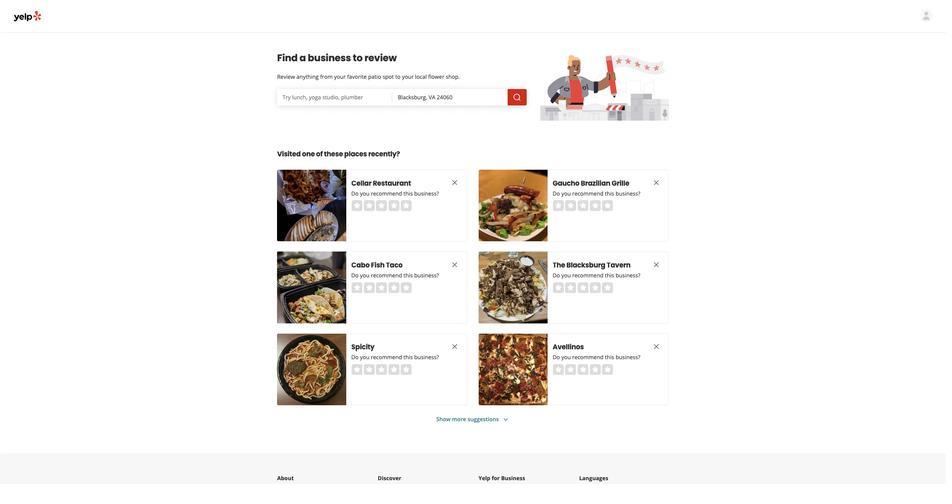 Task type: vqa. For each thing, say whether or not it's contained in the screenshot.
Log In
no



Task type: locate. For each thing, give the bounding box(es) containing it.
this for brazilian
[[673, 211, 683, 219]]

none field down from
[[314, 104, 430, 112]]

gaucho brazilian grille
[[615, 198, 700, 209]]

recommend
[[412, 211, 447, 219], [636, 211, 671, 219], [412, 302, 447, 310], [636, 302, 671, 310], [412, 393, 447, 401], [636, 393, 671, 401]]

3 dismiss card image from the top
[[501, 381, 510, 390]]

1 vertical spatial dismiss card image
[[501, 290, 510, 299]]

dismiss card image for cabo fish taco
[[501, 290, 510, 299]]

rating element for photo of avellinos at the bottom right of page
[[615, 405, 682, 417]]

do you recommend this business? for blacksburg
[[615, 302, 712, 310]]

find a business to review
[[308, 57, 441, 72]]

1 your from the left
[[371, 81, 384, 89]]

do you recommend this business? for restaurant
[[391, 211, 488, 219]]

0 horizontal spatial none field
[[314, 104, 430, 112]]

this for restaurant
[[449, 211, 459, 219]]

the blacksburg tavern
[[615, 289, 701, 300]]

restaurant
[[415, 198, 457, 209]]

the blacksburg tavern link
[[615, 289, 710, 300]]

recently?
[[409, 166, 445, 177]]

your
[[371, 81, 384, 89], [447, 81, 460, 89]]

your left local
[[447, 81, 460, 89]]

places
[[383, 166, 408, 177]]

do you recommend this business?
[[391, 211, 488, 219], [615, 211, 712, 219], [391, 302, 488, 310], [615, 302, 712, 310], [391, 393, 488, 401], [615, 393, 712, 401]]

a
[[333, 57, 340, 72]]

your right from
[[371, 81, 384, 89]]

review
[[405, 57, 441, 72]]

anything
[[330, 81, 354, 89]]

to
[[392, 57, 403, 72], [439, 81, 445, 89]]

flower
[[476, 81, 494, 89]]

find
[[308, 57, 331, 72]]

dismiss card image
[[501, 199, 510, 208], [501, 290, 510, 299], [501, 381, 510, 390]]

review
[[308, 81, 328, 89]]

2 dismiss card image from the top
[[501, 290, 510, 299]]

recommend for restaurant
[[412, 211, 447, 219]]

business? for gaucho brazilian grille
[[685, 211, 712, 219]]

cellar
[[391, 198, 413, 209]]

do
[[391, 211, 399, 219], [615, 211, 623, 219], [391, 302, 399, 310], [615, 302, 623, 310], [391, 393, 399, 401], [615, 393, 623, 401]]

photo of spicity image
[[308, 371, 385, 450]]

1 none field from the left
[[314, 104, 430, 112]]

rating element
[[391, 314, 458, 326], [615, 314, 682, 326], [391, 405, 458, 417], [615, 405, 682, 417]]

this
[[449, 211, 459, 219], [673, 211, 683, 219], [449, 302, 459, 310], [673, 302, 683, 310], [449, 393, 459, 401], [673, 393, 683, 401]]

photo of the blacksburg tavern image
[[532, 280, 609, 359]]

0 vertical spatial dismiss card image
[[501, 199, 510, 208]]

None radio
[[391, 314, 403, 326], [418, 314, 430, 326], [432, 314, 444, 326], [446, 314, 458, 326], [642, 314, 654, 326], [391, 405, 403, 417], [615, 405, 627, 417], [628, 405, 640, 417], [656, 405, 668, 417], [391, 314, 403, 326], [418, 314, 430, 326], [432, 314, 444, 326], [446, 314, 458, 326], [642, 314, 654, 326], [391, 405, 403, 417], [615, 405, 627, 417], [628, 405, 640, 417], [656, 405, 668, 417]]

1 horizontal spatial to
[[439, 81, 445, 89]]

none field near
[[442, 104, 558, 112]]

business?
[[461, 211, 488, 219], [685, 211, 712, 219], [461, 302, 488, 310], [685, 302, 712, 310], [461, 393, 488, 401], [685, 393, 712, 401]]

cellar restaurant
[[391, 198, 457, 209]]

this for fish
[[449, 302, 459, 310]]

none field find
[[314, 104, 430, 112]]

recommend for brazilian
[[636, 211, 671, 219]]

photo of cellar restaurant image
[[308, 189, 385, 268]]

cabo fish taco link
[[391, 289, 486, 300]]

1 horizontal spatial none field
[[442, 104, 558, 112]]

1 horizontal spatial your
[[447, 81, 460, 89]]

do you recommend this business? for brazilian
[[615, 211, 712, 219]]

None search field
[[308, 99, 587, 117]]

to right spot
[[439, 81, 445, 89]]

2 vertical spatial dismiss card image
[[501, 381, 510, 390]]

cabo fish taco
[[391, 289, 448, 300]]

patio
[[409, 81, 424, 89]]

None radio
[[404, 314, 417, 326], [615, 314, 627, 326], [628, 314, 640, 326], [656, 314, 668, 326], [404, 405, 417, 417], [418, 405, 430, 417], [432, 405, 444, 417], [446, 405, 458, 417], [642, 405, 654, 417], [404, 314, 417, 326], [615, 314, 627, 326], [628, 314, 640, 326], [656, 314, 668, 326], [404, 405, 417, 417], [418, 405, 430, 417], [432, 405, 444, 417], [446, 405, 458, 417], [642, 405, 654, 417]]

2 none field from the left
[[442, 104, 558, 112]]

0 horizontal spatial to
[[392, 57, 403, 72]]

the
[[615, 289, 628, 300]]

to up 'favorite'
[[392, 57, 403, 72]]

0 horizontal spatial your
[[371, 81, 384, 89]]

visited one of these places recently?
[[308, 166, 445, 177]]

none field down shop.
[[442, 104, 558, 112]]

2 your from the left
[[447, 81, 460, 89]]

rating element for the photo of spicity
[[391, 405, 458, 417]]

0 vertical spatial to
[[392, 57, 403, 72]]

do for the blacksburg tavern
[[615, 302, 623, 310]]

None field
[[314, 104, 430, 112], [442, 104, 558, 112]]

these
[[360, 166, 381, 177]]

fish
[[413, 289, 428, 300]]

you
[[400, 211, 411, 219], [624, 211, 635, 219], [400, 302, 411, 310], [624, 302, 635, 310], [400, 393, 411, 401], [624, 393, 635, 401]]

1 dismiss card image from the top
[[501, 199, 510, 208]]



Task type: describe. For each thing, give the bounding box(es) containing it.
one
[[336, 166, 350, 177]]

cabo
[[391, 289, 411, 300]]

local
[[461, 81, 474, 89]]

do for gaucho brazilian grille
[[615, 211, 623, 219]]

you for gaucho
[[624, 211, 635, 219]]

tavern
[[675, 289, 701, 300]]

photo of avellinos image
[[532, 371, 609, 450]]

business? for cellar restaurant
[[461, 211, 488, 219]]

recommend for fish
[[412, 302, 447, 310]]

search image
[[570, 104, 579, 113]]

recommend for blacksburg
[[636, 302, 671, 310]]

favorite
[[386, 81, 408, 89]]

from
[[356, 81, 370, 89]]

gaucho brazilian grille link
[[615, 198, 710, 209]]

visited
[[308, 166, 334, 177]]

you for cellar
[[400, 211, 411, 219]]

do you recommend this business? for fish
[[391, 302, 488, 310]]

cellar restaurant link
[[391, 198, 486, 209]]

business? for cabo fish taco
[[461, 302, 488, 310]]

shop.
[[495, 81, 511, 89]]

review anything from your favorite patio spot to your local flower shop.
[[308, 81, 511, 89]]

you for the
[[624, 302, 635, 310]]

do for cabo fish taco
[[391, 302, 399, 310]]

Find text field
[[314, 104, 430, 112]]

photo of gaucho brazilian grille image
[[532, 189, 609, 268]]

dismiss card image for cellar restaurant
[[501, 199, 510, 208]]

taco
[[429, 289, 448, 300]]

spot
[[425, 81, 438, 89]]

Near text field
[[442, 104, 558, 112]]

grille
[[680, 198, 700, 209]]

this for blacksburg
[[673, 302, 683, 310]]

business
[[342, 57, 390, 72]]

blacksburg
[[630, 289, 673, 300]]

brazilian
[[646, 198, 679, 209]]

1 vertical spatial to
[[439, 81, 445, 89]]

photo of cabo fish taco image
[[308, 280, 385, 359]]

rating element for photo of cabo fish taco
[[391, 314, 458, 326]]

rating element for 'photo of the blacksburg tavern'
[[615, 314, 682, 326]]

you for cabo
[[400, 302, 411, 310]]

gaucho
[[615, 198, 644, 209]]

business? for the blacksburg tavern
[[685, 302, 712, 310]]

of
[[351, 166, 359, 177]]

do for cellar restaurant
[[391, 211, 399, 219]]



